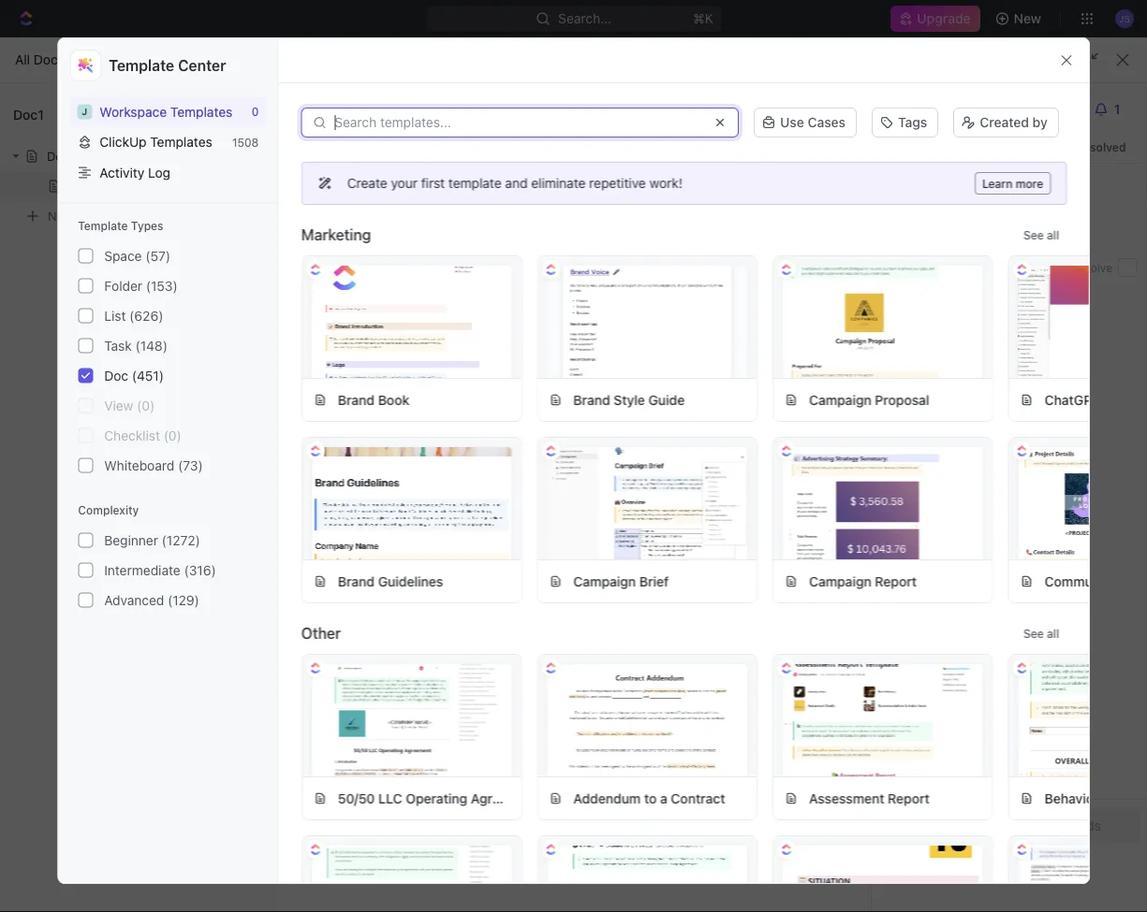 Task type: describe. For each thing, give the bounding box(es) containing it.
table
[[688, 202, 722, 217]]

Intermediate (316) checkbox
[[78, 563, 93, 578]]

calendar
[[529, 202, 585, 217]]

1
[[353, 130, 359, 145]]

0 horizontal spatial doc1
[[13, 107, 44, 123]]

all docs
[[15, 52, 64, 68]]

created by
[[980, 115, 1048, 130]]

1 horizontal spatial subpage1
[[166, 52, 227, 68]]

workshop
[[604, 342, 664, 357]]

campaign for campaign brief
[[573, 574, 635, 589]]

automations
[[1016, 80, 1095, 96]]

assigned to
[[924, 261, 987, 274]]

3:15
[[543, 246, 569, 261]]

types
[[131, 220, 163, 233]]

gantt link
[[616, 197, 654, 223]]

team space tree
[[7, 354, 230, 543]]

(153)
[[146, 278, 178, 294]]

projects button
[[285, 487, 483, 534]]

add for add a task
[[295, 769, 319, 785]]

team
[[361, 829, 392, 845]]

template for template center
[[109, 57, 174, 74]]

reply
[[905, 295, 936, 308]]

report for behavior report
[[1102, 791, 1144, 807]]

dashboards link
[[7, 214, 230, 244]]

other
[[301, 625, 340, 643]]

template for template types
[[78, 220, 128, 233]]

mind map
[[311, 312, 371, 327]]

resolved
[[1076, 140, 1126, 154]]

brand for brand book
[[337, 392, 374, 408]]

you
[[396, 44, 418, 59]]

1 vertical spatial workspace
[[349, 709, 417, 725]]

files
[[959, 346, 983, 360]]

templates for clickup templates
[[150, 134, 212, 150]]

to left me
[[1016, 140, 1027, 154]]

to up resources button
[[976, 261, 987, 274]]

1508
[[232, 136, 259, 149]]

1 vertical spatial team
[[284, 140, 348, 171]]

started
[[337, 616, 399, 638]]

getting started
[[269, 616, 399, 638]]

pm
[[573, 246, 592, 261]]

search...
[[558, 11, 611, 26]]

view (0)
[[104, 398, 155, 413]]

(148)
[[135, 338, 168, 354]]

see all button for marketing
[[1015, 224, 1066, 246]]

folders
[[289, 456, 342, 474]]

to up add list button in the bottom right of the page
[[697, 687, 707, 700]]

mind map link
[[277, 305, 523, 335]]

report for assessment report
[[887, 791, 929, 807]]

clickup templates
[[99, 134, 212, 150]]

team inside tree
[[45, 393, 78, 408]]

you
[[905, 190, 927, 204]]

c
[[1145, 574, 1147, 589]]

brand book
[[337, 392, 409, 408]]

see all button for other
[[1015, 623, 1066, 645]]

overview
[[308, 202, 366, 217]]

a for create a space
[[339, 739, 346, 755]]

a for add a custom field
[[323, 799, 330, 815]]

a for add a task
[[323, 769, 330, 785]]

more
[[1015, 177, 1043, 190]]

j
[[82, 106, 87, 117]]

space right new
[[737, 687, 770, 700]]

inbox
[[45, 158, 78, 173]]

add for add task
[[1012, 148, 1037, 164]]

team space link inside tree
[[45, 386, 227, 416]]

field
[[384, 799, 413, 815]]

llc
[[378, 791, 402, 807]]

all for marketing
[[1046, 228, 1059, 242]]

campaign for campaign proposal
[[809, 392, 871, 408]]

add task button
[[1000, 141, 1080, 171]]

a left contract
[[660, 791, 667, 807]]

do you want to enable browser notifications? enable hide this
[[375, 44, 772, 59]]

calendar link
[[525, 197, 585, 223]]

task inside button
[[1040, 148, 1068, 164]]

list link
[[468, 197, 494, 223]]

drop
[[928, 346, 956, 360]]

you just now
[[905, 190, 949, 218]]

home link
[[7, 119, 230, 149]]

(73)
[[178, 458, 203, 473]]

50/50
[[337, 791, 374, 807]]

list right new
[[674, 687, 693, 700]]

style
[[613, 392, 645, 408]]

checklist (0)
[[104, 428, 181, 443]]

2 horizontal spatial doc1
[[100, 52, 130, 68]]

board link
[[397, 197, 437, 223]]

report for campaign report
[[875, 574, 916, 589]]

gantt
[[619, 202, 654, 217]]

assessment
[[809, 791, 884, 807]]

team space, , element
[[255, 81, 270, 96]]

new for new page
[[48, 209, 73, 223]]

new for new
[[1014, 11, 1041, 26]]

share button
[[940, 73, 999, 103]]

book
[[378, 392, 409, 408]]

template center
[[109, 57, 226, 74]]

to right want
[[455, 44, 468, 59]]

new button
[[988, 4, 1052, 34]]

(451)
[[132, 368, 164, 383]]

2 vertical spatial doc1
[[47, 149, 75, 163]]

(316)
[[184, 563, 216, 578]]

campaign for campaign report
[[809, 574, 871, 589]]

dashboards
[[45, 221, 118, 237]]

workspace templates
[[99, 104, 233, 119]]

complete
[[297, 650, 348, 663]]

Beginner (1272) checkbox
[[78, 533, 93, 548]]

docs inside "link"
[[34, 52, 64, 68]]

beginner
[[104, 533, 158, 548]]

brand style guide
[[573, 392, 684, 408]]

tags button
[[872, 108, 938, 138]]

40%
[[269, 650, 294, 663]]

addendum
[[573, 791, 640, 807]]

2 vertical spatial template
[[718, 342, 773, 357]]

template
[[448, 176, 501, 191]]

share
[[951, 80, 987, 96]]

new
[[650, 687, 671, 700]]

create for create a workspace
[[295, 709, 335, 725]]

use cases button
[[746, 106, 864, 140]]

space down dashboards link
[[104, 248, 142, 264]]

•
[[764, 343, 769, 357]]

add a task
[[295, 769, 359, 785]]

see for marketing
[[1023, 228, 1043, 242]]

add for add list
[[671, 717, 692, 730]]

enable
[[666, 44, 708, 59]]

assigned for assigned to
[[924, 261, 973, 274]]

your for first
[[390, 176, 417, 191]]

work!
[[649, 176, 682, 191]]

last
[[397, 246, 422, 261]]

just
[[905, 206, 926, 218]]

comments
[[887, 99, 971, 119]]

today
[[486, 246, 524, 261]]



Task type: locate. For each thing, give the bounding box(es) containing it.
resolve
[[1071, 261, 1112, 274]]

2 all from the top
[[1046, 627, 1059, 640]]

home
[[45, 126, 81, 141]]

subpage1 up page
[[69, 179, 127, 193]]

folder (153)
[[104, 278, 178, 294]]

team right team space, , element
[[273, 80, 307, 96]]

2 vertical spatial your
[[331, 829, 358, 845]]

template types
[[78, 220, 163, 233]]

1 vertical spatial team space link
[[45, 386, 227, 416]]

learn more link
[[974, 172, 1050, 195]]

2 vertical spatial team space
[[45, 393, 120, 408]]

2 see all button from the top
[[1015, 623, 1066, 645]]

a for create a workspace
[[339, 709, 346, 725]]

50/50 llc operating agreement
[[337, 791, 539, 807]]

workspace up the clickup
[[99, 104, 167, 119]]

1 see all from the top
[[1023, 228, 1059, 242]]

overview link
[[304, 197, 366, 223]]

your left first
[[390, 176, 417, 191]]

space down doc on the left top
[[82, 393, 120, 408]]

see all button down more
[[1015, 224, 1066, 246]]

brand for brand guidelines
[[337, 574, 374, 589]]

invite for invite
[[49, 883, 81, 898]]

your up add list button in the bottom right of the page
[[710, 687, 734, 700]]

doc1 down home
[[47, 149, 75, 163]]

guidelines
[[378, 574, 443, 589]]

1 vertical spatial see all
[[1023, 627, 1059, 640]]

assigned up resources button
[[924, 261, 973, 274]]

1 all from the top
[[1046, 228, 1059, 242]]

0 vertical spatial create
[[347, 176, 387, 191]]

2 see all from the top
[[1023, 627, 1059, 640]]

intermediate (316)
[[104, 563, 216, 578]]

communication c
[[1044, 574, 1147, 589]]

1 vertical spatial create
[[295, 709, 335, 725]]

team space link down doc (451)
[[45, 386, 227, 416]]

doc
[[104, 368, 128, 383]]

1 vertical spatial see all button
[[1015, 623, 1066, 645]]

add left task
[[295, 769, 319, 785]]

me
[[1030, 140, 1047, 154]]

at
[[527, 246, 539, 261]]

your for team
[[331, 829, 358, 845]]

list down add a new list to your space
[[695, 717, 715, 730]]

new inside button
[[1014, 11, 1041, 26]]

view
[[104, 398, 133, 413]]

0 horizontal spatial workspace
[[99, 104, 167, 119]]

campaign proposal
[[809, 392, 929, 408]]

team space inside tree
[[45, 393, 120, 408]]

a left new
[[640, 687, 646, 700]]

0 vertical spatial task
[[1040, 148, 1068, 164]]

favorites
[[15, 301, 64, 314]]

docs up the new page
[[45, 190, 76, 205]]

docs down pm at the top
[[577, 277, 613, 295]]

Search templates... text field
[[335, 115, 701, 130]]

board
[[401, 202, 437, 217]]

brand up 'started'
[[337, 574, 374, 589]]

a left task
[[323, 769, 330, 785]]

space inside tree
[[82, 393, 120, 408]]

task up doc on the left top
[[104, 338, 132, 354]]

see for other
[[1023, 627, 1043, 640]]

0 horizontal spatial (0)
[[137, 398, 155, 413]]

a down add a task
[[323, 799, 330, 815]]

2 vertical spatial docs
[[577, 277, 613, 295]]

list inside button
[[695, 717, 715, 730]]

create up add a task
[[295, 739, 335, 755]]

see all
[[1023, 228, 1059, 242], [1023, 627, 1059, 640]]

1 horizontal spatial invite
[[295, 829, 328, 845]]

0 horizontal spatial task
[[104, 338, 132, 354]]

create for create your first template and eliminate repetitive work!
[[347, 176, 387, 191]]

team space right team space, , element
[[273, 80, 349, 96]]

space down create a workspace
[[349, 739, 387, 755]]

subpage1 up 'last'
[[332, 179, 506, 223]]

new left page
[[48, 209, 73, 223]]

updated:
[[426, 246, 482, 261]]

add a new list to your space
[[616, 687, 770, 700]]

0 vertical spatial (0)
[[137, 398, 155, 413]]

1 horizontal spatial team space link
[[250, 77, 353, 99]]

add down add a task
[[295, 799, 319, 815]]

1 horizontal spatial doc1
[[47, 149, 75, 163]]

advanced
[[104, 593, 164, 608]]

task down by
[[1040, 148, 1068, 164]]

here
[[986, 346, 1011, 360]]

activity log button
[[70, 157, 266, 188]]

0 vertical spatial docs
[[34, 52, 64, 68]]

0 vertical spatial see
[[1023, 228, 1043, 242]]

task
[[1040, 148, 1068, 164], [104, 338, 132, 354]]

notifications?
[[569, 44, 653, 59]]

add left new
[[616, 687, 637, 700]]

all docs link
[[15, 52, 64, 68]]

1 see all button from the top
[[1015, 224, 1066, 246]]

docs right all
[[34, 52, 64, 68]]

1 horizontal spatial workspace
[[349, 709, 417, 725]]

docs inside sidebar navigation
[[45, 190, 76, 205]]

all down communication
[[1046, 627, 1059, 640]]

0 vertical spatial template
[[109, 57, 174, 74]]

team space link up 0
[[250, 77, 353, 99]]

getting
[[269, 616, 333, 638]]

onboarding checklist button image
[[261, 876, 276, 891]]

created
[[980, 115, 1029, 130]]

1 horizontal spatial (0)
[[164, 428, 181, 443]]

addendum to a contract
[[573, 791, 725, 807]]

see
[[1023, 228, 1043, 242], [1023, 627, 1043, 640]]

create up create a space
[[295, 709, 335, 725]]

1 vertical spatial see
[[1023, 627, 1043, 640]]

docs
[[34, 52, 64, 68], [45, 190, 76, 205], [577, 277, 613, 295]]

no lists icon. image
[[655, 611, 730, 686]]

upgrade link
[[891, 6, 980, 32]]

subpage1 up workspace templates at the top left of the page
[[166, 52, 227, 68]]

1 vertical spatial new
[[48, 209, 73, 223]]

see all down more
[[1023, 228, 1059, 242]]

0 vertical spatial templates
[[170, 104, 233, 119]]

activity
[[99, 165, 144, 180]]

doc1
[[100, 52, 130, 68], [13, 107, 44, 123], [47, 149, 75, 163]]

None checkbox
[[78, 249, 93, 264], [78, 279, 93, 294], [78, 339, 93, 354], [78, 428, 93, 443], [78, 249, 93, 264], [78, 279, 93, 294], [78, 339, 93, 354], [78, 428, 93, 443]]

team left view
[[45, 393, 78, 408]]

1 vertical spatial template
[[78, 220, 128, 233]]

agreement
[[470, 791, 539, 807]]

table link
[[685, 197, 722, 223]]

doc1 down all
[[13, 107, 44, 123]]

0 vertical spatial workspace
[[99, 104, 167, 119]]

1 vertical spatial doc1
[[13, 107, 44, 123]]

1 see from the top
[[1023, 228, 1043, 242]]

0 vertical spatial see all button
[[1015, 224, 1066, 246]]

assigned down created
[[962, 140, 1013, 154]]

0 vertical spatial your
[[390, 176, 417, 191]]

40% complete
[[269, 650, 348, 663]]

1 vertical spatial templates
[[150, 134, 212, 150]]

2 see from the top
[[1023, 627, 1043, 640]]

1 vertical spatial task
[[104, 338, 132, 354]]

recent
[[285, 277, 334, 295]]

add a custom field
[[295, 799, 413, 815]]

add up more
[[1012, 148, 1037, 164]]

(0) for view (0)
[[137, 398, 155, 413]]

1 vertical spatial team space
[[284, 140, 434, 171]]

1 vertical spatial invite
[[49, 883, 81, 898]]

add for add a new list to your space
[[616, 687, 637, 700]]

whiteboard
[[104, 458, 174, 473]]

0 horizontal spatial new
[[48, 209, 73, 223]]

workspace up create a space
[[349, 709, 417, 725]]

team space down doc on the left top
[[45, 393, 120, 408]]

brand left book in the left top of the page
[[337, 392, 374, 408]]

0 vertical spatial team
[[273, 80, 307, 96]]

a for add a new list to your space
[[640, 687, 646, 700]]

new up automations
[[1014, 11, 1041, 26]]

team space link
[[250, 77, 353, 99], [45, 386, 227, 416]]

john smith's workspace, , element
[[77, 104, 92, 119]]

onboarding checklist button element
[[261, 876, 276, 891]]

all for other
[[1046, 627, 1059, 640]]

team space up overview
[[284, 140, 434, 171]]

0 vertical spatial invite
[[295, 829, 328, 845]]

to right addendum
[[644, 791, 656, 807]]

1 vertical spatial assigned
[[924, 261, 973, 274]]

create for create a space
[[295, 739, 335, 755]]

1 horizontal spatial new
[[1014, 11, 1041, 26]]

(0) right view
[[137, 398, 155, 413]]

operating
[[405, 791, 467, 807]]

checklist
[[104, 428, 160, 443]]

create up overview
[[347, 176, 387, 191]]

resources
[[875, 277, 949, 295]]

2 vertical spatial create
[[295, 739, 335, 755]]

brief
[[639, 574, 668, 589]]

1 vertical spatial docs
[[45, 190, 76, 205]]

brand for brand style guide
[[573, 392, 610, 408]]

add down add a new list to your space
[[671, 717, 692, 730]]

cases
[[808, 115, 846, 130]]

0 vertical spatial see all
[[1023, 228, 1059, 242]]

templates for workspace templates
[[170, 104, 233, 119]]

0 horizontal spatial team space link
[[45, 386, 227, 416]]

your down add a custom field at the left bottom of the page
[[331, 829, 358, 845]]

behavior
[[1044, 791, 1098, 807]]

0 vertical spatial assigned
[[962, 140, 1013, 154]]

all down learn more link
[[1046, 228, 1059, 242]]

new
[[1014, 11, 1041, 26], [48, 209, 73, 223]]

a up task
[[339, 739, 346, 755]]

invite inside sidebar navigation
[[49, 883, 81, 898]]

invite for invite your team
[[295, 829, 328, 845]]

team left the 1
[[284, 140, 348, 171]]

templates
[[170, 104, 233, 119], [150, 134, 212, 150]]

doc1 up workspace templates at the top left of the page
[[100, 52, 130, 68]]

clickup
[[99, 134, 147, 150]]

agenda
[[668, 342, 714, 357]]

see all for other
[[1023, 627, 1059, 640]]

sidebar navigation
[[0, 66, 239, 913]]

2 vertical spatial team
[[45, 393, 78, 408]]

(1272)
[[162, 533, 200, 548]]

created by button
[[953, 108, 1059, 138]]

new page
[[48, 209, 105, 223]]

templates down center
[[170, 104, 233, 119]]

and
[[505, 176, 527, 191]]

2 horizontal spatial subpage1
[[332, 179, 506, 223]]

task
[[333, 769, 359, 785]]

0 horizontal spatial subpage1
[[69, 179, 127, 193]]

brand guidelines
[[337, 574, 443, 589]]

create a space
[[295, 739, 387, 755]]

0 vertical spatial all
[[1046, 228, 1059, 242]]

0 vertical spatial team space
[[273, 80, 349, 96]]

custom
[[333, 799, 380, 815]]

0 vertical spatial team space link
[[250, 77, 353, 99]]

1 vertical spatial (0)
[[164, 428, 181, 443]]

space right team space, , element
[[310, 80, 349, 96]]

(0) up (73)
[[164, 428, 181, 443]]

0 vertical spatial doc1
[[100, 52, 130, 68]]

0 horizontal spatial invite
[[49, 883, 81, 898]]

templates up activity log button
[[150, 134, 212, 150]]

Advanced (129) checkbox
[[78, 593, 93, 608]]

log
[[148, 165, 170, 180]]

assigned for assigned to me
[[962, 140, 1013, 154]]

1 vertical spatial your
[[710, 687, 734, 700]]

None checkbox
[[78, 309, 93, 324], [78, 369, 93, 383], [78, 398, 93, 413], [78, 458, 93, 473], [78, 309, 93, 324], [78, 369, 93, 383], [78, 398, 93, 413], [78, 458, 93, 473]]

browser
[[516, 44, 566, 59]]

see all down communication
[[1023, 627, 1059, 640]]

doc (451)
[[104, 368, 164, 383]]

0 horizontal spatial your
[[331, 829, 358, 845]]

resources button
[[874, 275, 1076, 297]]

a up create a space
[[339, 709, 346, 725]]

use cases
[[780, 115, 846, 130]]

invite your team
[[295, 829, 392, 845]]

(0) for checklist (0)
[[164, 428, 181, 443]]

0 vertical spatial new
[[1014, 11, 1041, 26]]

assigned
[[962, 140, 1013, 154], [924, 261, 973, 274]]

2 horizontal spatial your
[[710, 687, 734, 700]]

list down folder
[[104, 308, 126, 324]]

learn
[[982, 177, 1012, 190]]

brand left style
[[573, 392, 610, 408]]

in
[[773, 342, 784, 357]]

see all button down communication
[[1015, 623, 1066, 645]]

1 horizontal spatial task
[[1040, 148, 1068, 164]]

(57)
[[145, 248, 170, 264]]

to right here
[[1015, 346, 1026, 360]]

1 horizontal spatial your
[[390, 176, 417, 191]]

space up first
[[353, 140, 428, 171]]

js
[[882, 191, 895, 204]]

list down template
[[472, 202, 494, 217]]

see all for marketing
[[1023, 228, 1059, 242]]

1 vertical spatial all
[[1046, 627, 1059, 640]]

add for add a custom field
[[295, 799, 319, 815]]



Task type: vqa. For each thing, say whether or not it's contained in the screenshot.


